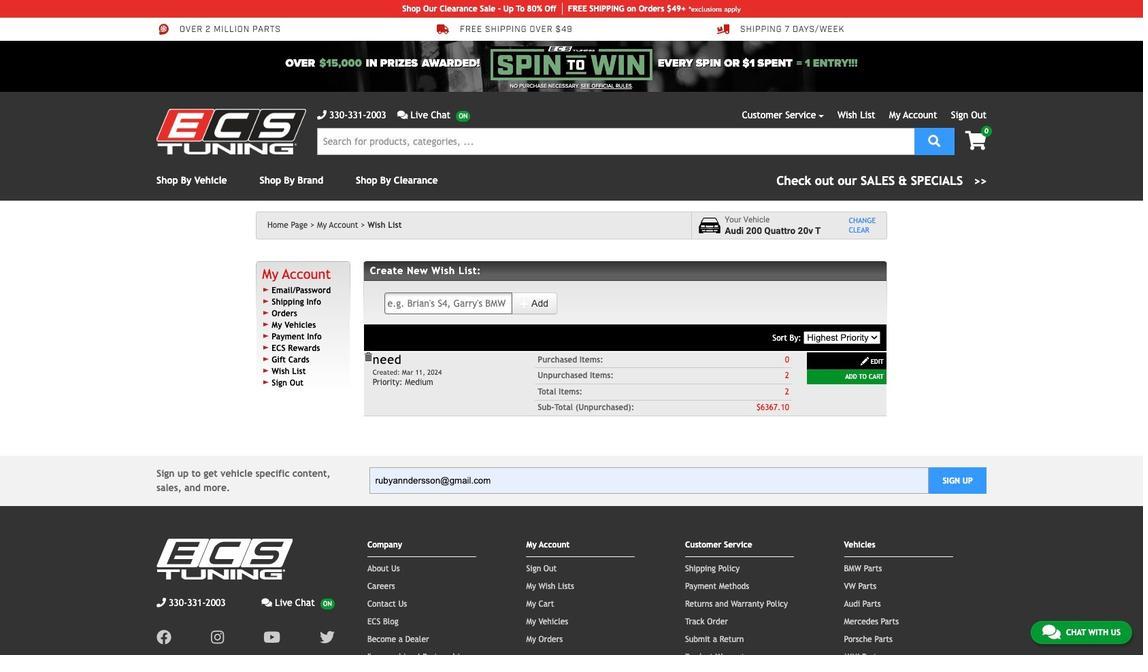 Task type: describe. For each thing, give the bounding box(es) containing it.
instagram logo image
[[211, 630, 224, 645]]

twitter logo image
[[320, 630, 335, 645]]

0 horizontal spatial white image
[[520, 300, 530, 309]]

facebook logo image
[[157, 630, 172, 645]]

search image
[[929, 134, 941, 147]]

Search text field
[[317, 128, 915, 155]]



Task type: locate. For each thing, give the bounding box(es) containing it.
delete image
[[363, 353, 373, 362]]

youtube logo image
[[264, 630, 280, 645]]

e.g. Brian's S4, Garry's BMW E92...etc text field
[[384, 293, 513, 314]]

Email email field
[[369, 468, 929, 494]]

1 horizontal spatial white image
[[860, 357, 870, 366]]

1 vertical spatial white image
[[860, 357, 870, 366]]

2 ecs tuning image from the top
[[157, 539, 293, 580]]

1 ecs tuning image from the top
[[157, 109, 306, 155]]

phone image
[[157, 598, 166, 608]]

1 vertical spatial ecs tuning image
[[157, 539, 293, 580]]

0 vertical spatial ecs tuning image
[[157, 109, 306, 155]]

phone image
[[317, 110, 327, 120]]

shopping cart image
[[966, 131, 987, 150]]

comments image
[[397, 110, 408, 120]]

white image
[[520, 300, 530, 309], [860, 357, 870, 366]]

comments image
[[262, 598, 272, 608]]

ecs tuning 'spin to win' contest logo image
[[491, 46, 653, 80]]

ecs tuning image
[[157, 109, 306, 155], [157, 539, 293, 580]]

0 vertical spatial white image
[[520, 300, 530, 309]]



Task type: vqa. For each thing, say whether or not it's contained in the screenshot.
topmost question circle icon
no



